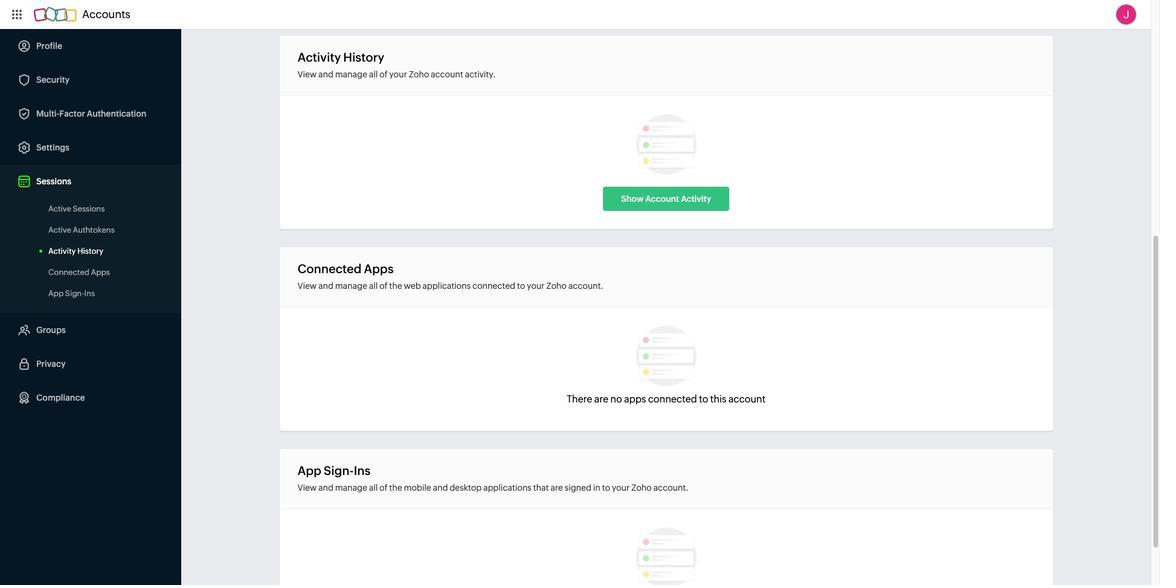 Task type: locate. For each thing, give the bounding box(es) containing it.
connected apps view and manage all of the web applications connected to your zoho account.
[[298, 262, 604, 291]]

0 vertical spatial history
[[343, 50, 385, 64]]

connected
[[473, 281, 516, 291], [649, 394, 698, 405]]

0 horizontal spatial to
[[517, 281, 526, 291]]

1 vertical spatial active
[[48, 226, 71, 235]]

2 all from the top
[[369, 281, 378, 291]]

app
[[48, 289, 64, 298], [298, 464, 322, 478]]

sign-
[[65, 289, 84, 298], [324, 464, 354, 478]]

0 horizontal spatial connected
[[473, 281, 516, 291]]

are
[[595, 394, 609, 405], [551, 483, 563, 493]]

1 the from the top
[[390, 281, 402, 291]]

2 manage from the top
[[335, 281, 367, 291]]

1 horizontal spatial ins
[[354, 464, 371, 478]]

account right this
[[729, 394, 766, 405]]

2 view from the top
[[298, 281, 317, 291]]

3 view from the top
[[298, 483, 317, 493]]

to
[[517, 281, 526, 291], [700, 394, 709, 405], [603, 483, 611, 493]]

in
[[594, 483, 601, 493]]

0 vertical spatial are
[[595, 394, 609, 405]]

connected inside connected apps view and manage all of the web applications connected to your zoho account.
[[298, 262, 362, 276]]

of
[[380, 70, 388, 79], [380, 281, 388, 291], [380, 483, 388, 493]]

active authtokens
[[48, 226, 115, 235]]

app inside app sign-ins view and manage all of the mobile and desktop applications that are signed in to your zoho account.
[[298, 464, 322, 478]]

0 vertical spatial zoho
[[409, 70, 429, 79]]

connected
[[298, 262, 362, 276], [48, 268, 89, 277]]

2 vertical spatial activity
[[48, 247, 76, 256]]

1 horizontal spatial account
[[729, 394, 766, 405]]

0 horizontal spatial account
[[431, 70, 464, 79]]

manage inside app sign-ins view and manage all of the mobile and desktop applications that are signed in to your zoho account.
[[335, 483, 367, 493]]

1 horizontal spatial connected
[[649, 394, 698, 405]]

0 vertical spatial applications
[[423, 281, 471, 291]]

zoho inside 'activity history view and manage all of your zoho account activity.'
[[409, 70, 429, 79]]

2 the from the top
[[390, 483, 402, 493]]

settings
[[36, 143, 69, 152]]

1 horizontal spatial to
[[603, 483, 611, 493]]

0 vertical spatial the
[[390, 281, 402, 291]]

0 horizontal spatial account.
[[569, 281, 604, 291]]

app sign-ins
[[48, 289, 95, 298]]

1 active from the top
[[48, 204, 71, 213]]

1 vertical spatial the
[[390, 483, 402, 493]]

sessions down settings
[[36, 177, 71, 186]]

active up active authtokens
[[48, 204, 71, 213]]

account inside 'activity history view and manage all of your zoho account activity.'
[[431, 70, 464, 79]]

1 horizontal spatial applications
[[484, 483, 532, 493]]

connected for connected apps
[[48, 268, 89, 277]]

profile
[[36, 41, 62, 51]]

0 vertical spatial account
[[431, 70, 464, 79]]

activity for activity history view and manage all of your zoho account activity.
[[298, 50, 341, 64]]

activity
[[298, 50, 341, 64], [681, 194, 712, 204], [48, 247, 76, 256]]

0 vertical spatial view
[[298, 70, 317, 79]]

manage for activity
[[335, 70, 367, 79]]

account.
[[569, 281, 604, 291], [654, 483, 689, 493]]

0 horizontal spatial activity
[[48, 247, 76, 256]]

1 horizontal spatial activity
[[298, 50, 341, 64]]

0 horizontal spatial your
[[390, 70, 407, 79]]

account
[[646, 194, 680, 204]]

active
[[48, 204, 71, 213], [48, 226, 71, 235]]

accounts
[[82, 8, 131, 21]]

1 vertical spatial applications
[[484, 483, 532, 493]]

0 vertical spatial your
[[390, 70, 407, 79]]

2 horizontal spatial activity
[[681, 194, 712, 204]]

0 horizontal spatial applications
[[423, 281, 471, 291]]

0 vertical spatial sessions
[[36, 177, 71, 186]]

sign- inside app sign-ins view and manage all of the mobile and desktop applications that are signed in to your zoho account.
[[324, 464, 354, 478]]

1 vertical spatial to
[[700, 394, 709, 405]]

manage
[[335, 70, 367, 79], [335, 281, 367, 291], [335, 483, 367, 493]]

0 horizontal spatial sign-
[[65, 289, 84, 298]]

1 horizontal spatial zoho
[[547, 281, 567, 291]]

all inside 'activity history view and manage all of your zoho account activity.'
[[369, 70, 378, 79]]

all for history
[[369, 70, 378, 79]]

history inside 'activity history view and manage all of your zoho account activity.'
[[343, 50, 385, 64]]

view inside 'activity history view and manage all of your zoho account activity.'
[[298, 70, 317, 79]]

history
[[343, 50, 385, 64], [77, 247, 103, 256]]

3 all from the top
[[369, 483, 378, 493]]

all for apps
[[369, 281, 378, 291]]

1 vertical spatial all
[[369, 281, 378, 291]]

of inside connected apps view and manage all of the web applications connected to your zoho account.
[[380, 281, 388, 291]]

1 horizontal spatial sign-
[[324, 464, 354, 478]]

your
[[390, 70, 407, 79], [527, 281, 545, 291], [612, 483, 630, 493]]

0 horizontal spatial ins
[[84, 289, 95, 298]]

are right the that
[[551, 483, 563, 493]]

view inside connected apps view and manage all of the web applications connected to your zoho account.
[[298, 281, 317, 291]]

1 vertical spatial history
[[77, 247, 103, 256]]

1 vertical spatial sign-
[[324, 464, 354, 478]]

manage inside connected apps view and manage all of the web applications connected to your zoho account.
[[335, 281, 367, 291]]

activity history
[[48, 247, 103, 256]]

ins
[[84, 289, 95, 298], [354, 464, 371, 478]]

to inside app sign-ins view and manage all of the mobile and desktop applications that are signed in to your zoho account.
[[603, 483, 611, 493]]

0 horizontal spatial apps
[[91, 268, 110, 277]]

1 vertical spatial view
[[298, 281, 317, 291]]

the
[[390, 281, 402, 291], [390, 483, 402, 493]]

0 horizontal spatial zoho
[[409, 70, 429, 79]]

view
[[298, 70, 317, 79], [298, 281, 317, 291], [298, 483, 317, 493]]

applications left the that
[[484, 483, 532, 493]]

2 horizontal spatial your
[[612, 483, 630, 493]]

all inside connected apps view and manage all of the web applications connected to your zoho account.
[[369, 281, 378, 291]]

1 of from the top
[[380, 70, 388, 79]]

ins inside app sign-ins view and manage all of the mobile and desktop applications that are signed in to your zoho account.
[[354, 464, 371, 478]]

1 horizontal spatial app
[[298, 464, 322, 478]]

2 horizontal spatial to
[[700, 394, 709, 405]]

3 of from the top
[[380, 483, 388, 493]]

of for apps
[[380, 281, 388, 291]]

no
[[611, 394, 623, 405]]

1 vertical spatial manage
[[335, 281, 367, 291]]

1 vertical spatial activity
[[681, 194, 712, 204]]

0 horizontal spatial app
[[48, 289, 64, 298]]

apps
[[364, 262, 394, 276], [91, 268, 110, 277]]

0 vertical spatial app
[[48, 289, 64, 298]]

2 vertical spatial view
[[298, 483, 317, 493]]

account left 'activity.' on the top left of page
[[431, 70, 464, 79]]

app for app sign-ins
[[48, 289, 64, 298]]

1 horizontal spatial your
[[527, 281, 545, 291]]

and inside 'activity history view and manage all of your zoho account activity.'
[[319, 70, 334, 79]]

all inside app sign-ins view and manage all of the mobile and desktop applications that are signed in to your zoho account.
[[369, 483, 378, 493]]

sign- for app sign-ins view and manage all of the mobile and desktop applications that are signed in to your zoho account.
[[324, 464, 354, 478]]

1 vertical spatial account.
[[654, 483, 689, 493]]

2 active from the top
[[48, 226, 71, 235]]

3 manage from the top
[[335, 483, 367, 493]]

0 vertical spatial activity
[[298, 50, 341, 64]]

are left no
[[595, 394, 609, 405]]

1 horizontal spatial history
[[343, 50, 385, 64]]

0 vertical spatial to
[[517, 281, 526, 291]]

0 vertical spatial active
[[48, 204, 71, 213]]

your inside 'activity history view and manage all of your zoho account activity.'
[[390, 70, 407, 79]]

1 view from the top
[[298, 70, 317, 79]]

0 vertical spatial ins
[[84, 289, 95, 298]]

0 horizontal spatial history
[[77, 247, 103, 256]]

that
[[534, 483, 549, 493]]

the left mobile
[[390, 483, 402, 493]]

the left web
[[390, 281, 402, 291]]

apps
[[625, 394, 647, 405]]

0 horizontal spatial connected
[[48, 268, 89, 277]]

view for activity history
[[298, 70, 317, 79]]

manage inside 'activity history view and manage all of your zoho account activity.'
[[335, 70, 367, 79]]

0 vertical spatial manage
[[335, 70, 367, 79]]

applications inside connected apps view and manage all of the web applications connected to your zoho account.
[[423, 281, 471, 291]]

of for history
[[380, 70, 388, 79]]

1 horizontal spatial apps
[[364, 262, 394, 276]]

0 vertical spatial account.
[[569, 281, 604, 291]]

account
[[431, 70, 464, 79], [729, 394, 766, 405]]

this
[[711, 394, 727, 405]]

active up activity history
[[48, 226, 71, 235]]

zoho inside connected apps view and manage all of the web applications connected to your zoho account.
[[547, 281, 567, 291]]

connected apps
[[48, 268, 110, 277]]

and
[[319, 70, 334, 79], [319, 281, 334, 291], [319, 483, 334, 493], [433, 483, 448, 493]]

all
[[369, 70, 378, 79], [369, 281, 378, 291], [369, 483, 378, 493]]

2 vertical spatial your
[[612, 483, 630, 493]]

1 vertical spatial sessions
[[73, 204, 105, 213]]

apps inside connected apps view and manage all of the web applications connected to your zoho account.
[[364, 262, 394, 276]]

0 vertical spatial all
[[369, 70, 378, 79]]

2 vertical spatial zoho
[[632, 483, 652, 493]]

account. inside connected apps view and manage all of the web applications connected to your zoho account.
[[569, 281, 604, 291]]

history for activity history
[[77, 247, 103, 256]]

1 vertical spatial of
[[380, 281, 388, 291]]

0 vertical spatial of
[[380, 70, 388, 79]]

sessions up "authtokens" in the left of the page
[[73, 204, 105, 213]]

1 horizontal spatial connected
[[298, 262, 362, 276]]

show account activity
[[622, 194, 712, 204]]

1 vertical spatial your
[[527, 281, 545, 291]]

of inside app sign-ins view and manage all of the mobile and desktop applications that are signed in to your zoho account.
[[380, 483, 388, 493]]

zoho
[[409, 70, 429, 79], [547, 281, 567, 291], [632, 483, 652, 493]]

account. inside app sign-ins view and manage all of the mobile and desktop applications that are signed in to your zoho account.
[[654, 483, 689, 493]]

2 of from the top
[[380, 281, 388, 291]]

1 all from the top
[[369, 70, 378, 79]]

2 vertical spatial to
[[603, 483, 611, 493]]

0 horizontal spatial sessions
[[36, 177, 71, 186]]

0 vertical spatial sign-
[[65, 289, 84, 298]]

applications right web
[[423, 281, 471, 291]]

1 vertical spatial zoho
[[547, 281, 567, 291]]

groups
[[36, 325, 66, 335]]

1 vertical spatial app
[[298, 464, 322, 478]]

sign- for app sign-ins
[[65, 289, 84, 298]]

activity inside 'activity history view and manage all of your zoho account activity.'
[[298, 50, 341, 64]]

1 vertical spatial ins
[[354, 464, 371, 478]]

0 vertical spatial connected
[[473, 281, 516, 291]]

2 horizontal spatial zoho
[[632, 483, 652, 493]]

1 manage from the top
[[335, 70, 367, 79]]

2 vertical spatial manage
[[335, 483, 367, 493]]

1 horizontal spatial account.
[[654, 483, 689, 493]]

of inside 'activity history view and manage all of your zoho account activity.'
[[380, 70, 388, 79]]

applications
[[423, 281, 471, 291], [484, 483, 532, 493]]

1 vertical spatial are
[[551, 483, 563, 493]]

2 vertical spatial of
[[380, 483, 388, 493]]

0 horizontal spatial are
[[551, 483, 563, 493]]

2 vertical spatial all
[[369, 483, 378, 493]]

sessions
[[36, 177, 71, 186], [73, 204, 105, 213]]



Task type: describe. For each thing, give the bounding box(es) containing it.
ins for app sign-ins view and manage all of the mobile and desktop applications that are signed in to your zoho account.
[[354, 464, 371, 478]]

active sessions
[[48, 204, 105, 213]]

desktop
[[450, 483, 482, 493]]

activity history view and manage all of your zoho account activity.
[[298, 50, 496, 79]]

manage for connected
[[335, 281, 367, 291]]

and inside connected apps view and manage all of the web applications connected to your zoho account.
[[319, 281, 334, 291]]

view inside app sign-ins view and manage all of the mobile and desktop applications that are signed in to your zoho account.
[[298, 483, 317, 493]]

applications inside app sign-ins view and manage all of the mobile and desktop applications that are signed in to your zoho account.
[[484, 483, 532, 493]]

your inside app sign-ins view and manage all of the mobile and desktop applications that are signed in to your zoho account.
[[612, 483, 630, 493]]

ins for app sign-ins
[[84, 289, 95, 298]]

your inside connected apps view and manage all of the web applications connected to your zoho account.
[[527, 281, 545, 291]]

privacy
[[36, 359, 66, 369]]

app sign-ins view and manage all of the mobile and desktop applications that are signed in to your zoho account.
[[298, 464, 689, 493]]

there
[[567, 394, 593, 405]]

activity for activity history
[[48, 247, 76, 256]]

1 vertical spatial connected
[[649, 394, 698, 405]]

mobile
[[404, 483, 431, 493]]

compliance
[[36, 393, 85, 403]]

to inside connected apps view and manage all of the web applications connected to your zoho account.
[[517, 281, 526, 291]]

active for active sessions
[[48, 204, 71, 213]]

apps for connected apps view and manage all of the web applications connected to your zoho account.
[[364, 262, 394, 276]]

security
[[36, 75, 70, 85]]

show
[[622, 194, 644, 204]]

show account activity button
[[603, 187, 730, 211]]

activity inside button
[[681, 194, 712, 204]]

are inside app sign-ins view and manage all of the mobile and desktop applications that are signed in to your zoho account.
[[551, 483, 563, 493]]

authtokens
[[73, 226, 115, 235]]

multi-
[[36, 109, 59, 119]]

1 horizontal spatial sessions
[[73, 204, 105, 213]]

authentication
[[87, 109, 146, 119]]

1 horizontal spatial are
[[595, 394, 609, 405]]

activity.
[[465, 70, 496, 79]]

the inside app sign-ins view and manage all of the mobile and desktop applications that are signed in to your zoho account.
[[390, 483, 402, 493]]

zoho inside app sign-ins view and manage all of the mobile and desktop applications that are signed in to your zoho account.
[[632, 483, 652, 493]]

the inside connected apps view and manage all of the web applications connected to your zoho account.
[[390, 281, 402, 291]]

view for connected apps
[[298, 281, 317, 291]]

factor
[[59, 109, 85, 119]]

multi-factor authentication
[[36, 109, 146, 119]]

signed
[[565, 483, 592, 493]]

connected for connected apps view and manage all of the web applications connected to your zoho account.
[[298, 262, 362, 276]]

active for active authtokens
[[48, 226, 71, 235]]

web
[[404, 281, 421, 291]]

apps for connected apps
[[91, 268, 110, 277]]

connected inside connected apps view and manage all of the web applications connected to your zoho account.
[[473, 281, 516, 291]]

app for app sign-ins view and manage all of the mobile and desktop applications that are signed in to your zoho account.
[[298, 464, 322, 478]]

history for activity history view and manage all of your zoho account activity.
[[343, 50, 385, 64]]

1 vertical spatial account
[[729, 394, 766, 405]]

there are no apps connected to this account
[[567, 394, 766, 405]]



Task type: vqa. For each thing, say whether or not it's contained in the screenshot.
topmost Only
no



